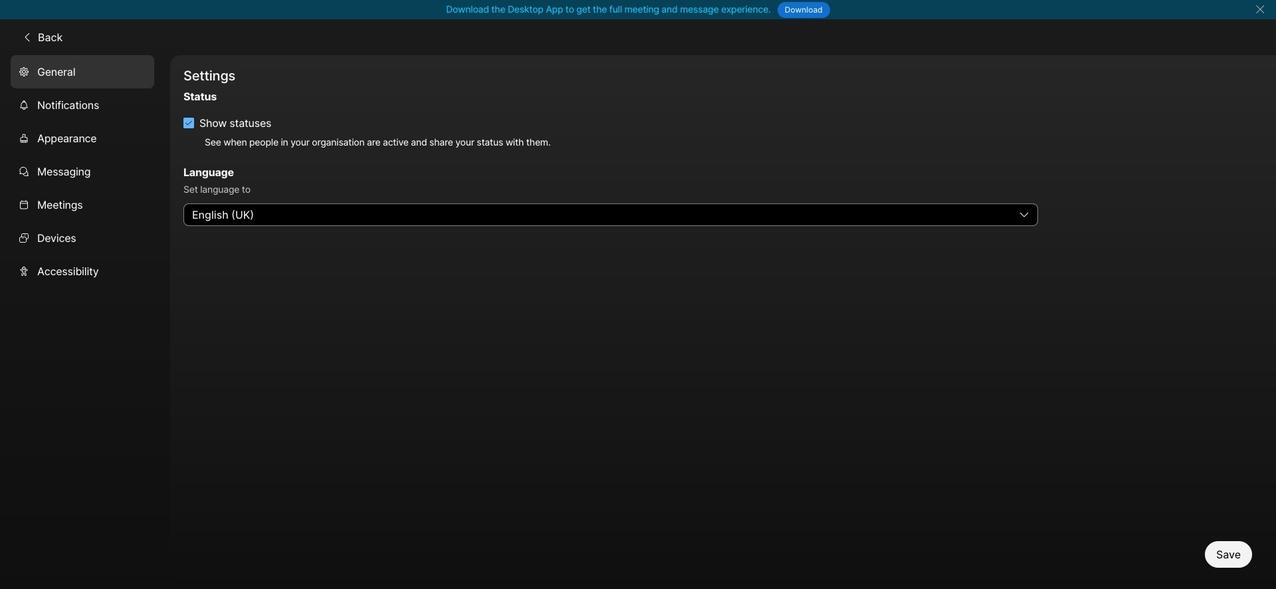 Task type: locate. For each thing, give the bounding box(es) containing it.
meetings tab
[[11, 188, 154, 221]]



Task type: describe. For each thing, give the bounding box(es) containing it.
devices tab
[[11, 221, 154, 254]]

accessibility tab
[[11, 254, 154, 288]]

appearance tab
[[11, 121, 154, 155]]

settings navigation
[[0, 55, 170, 589]]

cancel_16 image
[[1255, 4, 1266, 15]]

messaging tab
[[11, 155, 154, 188]]

notifications tab
[[11, 88, 154, 121]]

general tab
[[11, 55, 154, 88]]



Task type: vqa. For each thing, say whether or not it's contained in the screenshot.
Webex tab list
no



